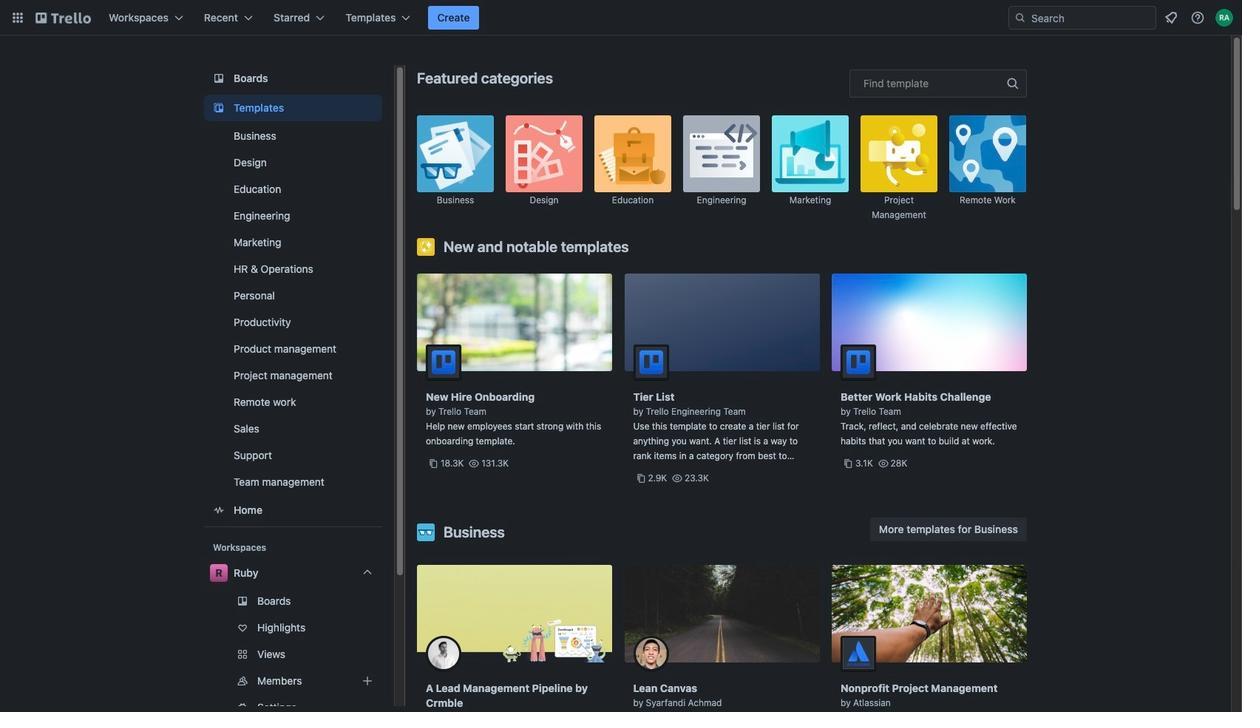 Task type: describe. For each thing, give the bounding box(es) containing it.
marketing icon image
[[772, 115, 849, 192]]

2 business icon image from the top
[[417, 524, 435, 541]]

back to home image
[[35, 6, 91, 30]]

0 notifications image
[[1163, 9, 1180, 27]]

Search field
[[1027, 7, 1156, 28]]

open information menu image
[[1191, 10, 1205, 25]]

2 forward image from the top
[[379, 672, 397, 690]]

trello engineering team image
[[633, 345, 669, 380]]

design icon image
[[506, 115, 583, 192]]

3 forward image from the top
[[379, 699, 397, 712]]

project management icon image
[[861, 115, 938, 192]]

1 trello team image from the left
[[426, 345, 461, 380]]

2 trello team image from the left
[[841, 345, 876, 380]]

toni, founder @ crmble image
[[426, 636, 461, 672]]

primary element
[[0, 0, 1242, 35]]



Task type: locate. For each thing, give the bounding box(es) containing it.
home image
[[210, 501, 228, 519]]

1 vertical spatial business icon image
[[417, 524, 435, 541]]

1 forward image from the top
[[379, 646, 397, 663]]

syarfandi achmad image
[[633, 636, 669, 672]]

search image
[[1015, 12, 1027, 24]]

1 horizontal spatial trello team image
[[841, 345, 876, 380]]

template board image
[[210, 99, 228, 117]]

0 vertical spatial forward image
[[379, 646, 397, 663]]

trello team image
[[426, 345, 461, 380], [841, 345, 876, 380]]

atlassian image
[[841, 636, 876, 672]]

forward image
[[379, 646, 397, 663], [379, 672, 397, 690], [379, 699, 397, 712]]

remote work icon image
[[950, 115, 1027, 192]]

0 vertical spatial business icon image
[[417, 115, 494, 192]]

education icon image
[[595, 115, 672, 192]]

2 vertical spatial forward image
[[379, 699, 397, 712]]

business icon image
[[417, 115, 494, 192], [417, 524, 435, 541]]

add image
[[359, 672, 376, 690]]

ruby anderson (rubyanderson7) image
[[1216, 9, 1234, 27]]

engineering icon image
[[683, 115, 760, 192]]

1 business icon image from the top
[[417, 115, 494, 192]]

None field
[[850, 70, 1027, 98]]

board image
[[210, 70, 228, 87]]

0 horizontal spatial trello team image
[[426, 345, 461, 380]]

1 vertical spatial forward image
[[379, 672, 397, 690]]



Task type: vqa. For each thing, say whether or not it's contained in the screenshot.
the Add in "Add Button" button
no



